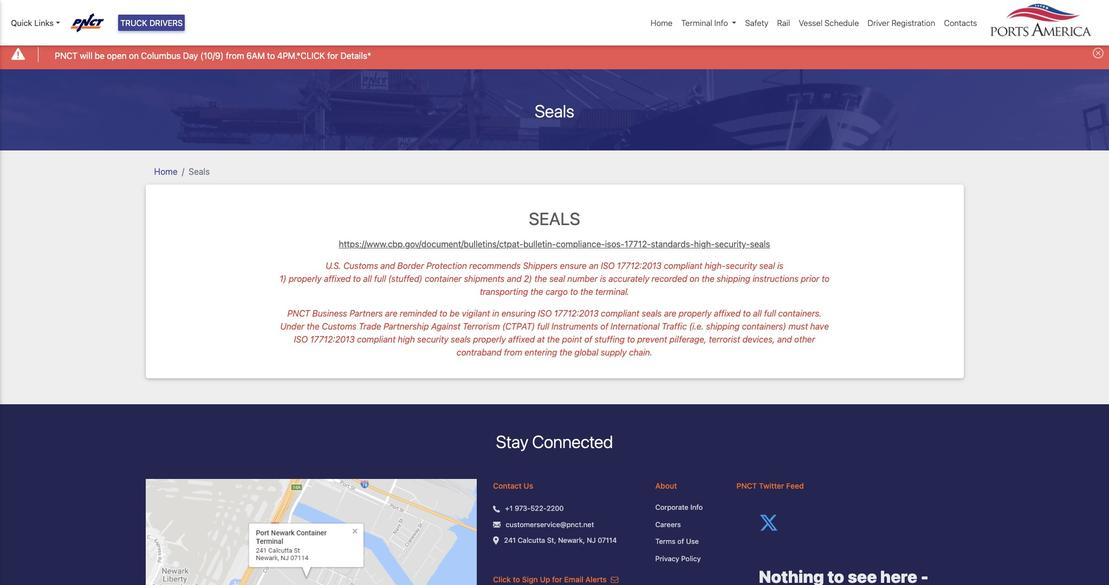 Task type: locate. For each thing, give the bounding box(es) containing it.
are
[[385, 309, 398, 319], [664, 309, 677, 319]]

0 horizontal spatial security
[[417, 335, 449, 345]]

point
[[562, 335, 582, 345]]

other
[[795, 335, 815, 345]]

to right 6am
[[267, 51, 275, 60]]

0 horizontal spatial full
[[374, 274, 386, 284]]

to inside alert
[[267, 51, 275, 60]]

properly down the terrorism
[[473, 335, 506, 345]]

compliant up international
[[601, 309, 640, 319]]

1 vertical spatial customs
[[322, 322, 357, 332]]

terrorism
[[463, 322, 500, 332]]

number
[[568, 274, 598, 284]]

pnct inside alert
[[55, 51, 78, 60]]

be right 'will'
[[95, 51, 105, 60]]

traffic
[[662, 322, 687, 332]]

pnct for will
[[55, 51, 78, 60]]

customs
[[344, 261, 378, 271], [322, 322, 357, 332]]

pnct will be open on columbus day (10/9) from 6am to 4pm.*click for details* alert
[[0, 40, 1110, 69]]

0 vertical spatial full
[[374, 274, 386, 284]]

2 vertical spatial pnct
[[737, 482, 757, 491]]

2 vertical spatial properly
[[473, 335, 506, 345]]

0 vertical spatial all
[[363, 274, 372, 284]]

compliant up recorded
[[664, 261, 703, 271]]

columbus
[[141, 51, 181, 60]]

twitter
[[759, 482, 785, 491]]

seals
[[535, 101, 575, 121], [189, 167, 210, 176], [529, 208, 580, 229]]

0 vertical spatial customs
[[344, 261, 378, 271]]

2 vertical spatial seals
[[529, 208, 580, 229]]

stay connected
[[496, 432, 613, 453]]

supply
[[601, 348, 627, 358]]

0 horizontal spatial on
[[129, 51, 139, 60]]

0 horizontal spatial seals
[[451, 335, 471, 345]]

pnct twitter feed
[[737, 482, 804, 491]]

shipping up terrorist
[[706, 322, 740, 332]]

0 vertical spatial pnct
[[55, 51, 78, 60]]

2 horizontal spatial full
[[764, 309, 776, 319]]

2 horizontal spatial 17712:2013
[[617, 261, 662, 271]]

open
[[107, 51, 127, 60]]

to down international
[[627, 335, 635, 345]]

2200
[[547, 505, 564, 514]]

pnct inside the 'pnct business partners are reminded to be vigilant in ensuring iso 17712:2013 compliant seals are properly affixed to all full containers. under the customs trade partnership against terrorism (ctpat) full instruments of international traffic (i.e. shipping containers)              must have iso 17712:2013 compliant high security seals properly affixed at the point of stuffing to prevent pilferage, terrorist devices,              and other contraband from entering the global supply chain.'
[[287, 309, 310, 319]]

https://www.cbp.gov/document/bulletins/ctpat-bulletin-compliance-isos-17712-standards-high-security-seals
[[339, 240, 771, 249]]

1 horizontal spatial pnct
[[287, 309, 310, 319]]

0 horizontal spatial all
[[363, 274, 372, 284]]

have
[[811, 322, 829, 332]]

seals down the against
[[451, 335, 471, 345]]

0 vertical spatial on
[[129, 51, 139, 60]]

+1 973-522-2200 link
[[505, 504, 564, 515]]

are up the traffic
[[664, 309, 677, 319]]

1 horizontal spatial be
[[450, 309, 460, 319]]

calcutta
[[518, 537, 545, 545]]

2 vertical spatial affixed
[[508, 335, 535, 345]]

all
[[363, 274, 372, 284], [753, 309, 762, 319]]

instructions
[[753, 274, 799, 284]]

full up containers)
[[764, 309, 776, 319]]

pnct up under
[[287, 309, 310, 319]]

1 vertical spatial is
[[600, 274, 607, 284]]

1 vertical spatial of
[[585, 335, 593, 345]]

iso right the an
[[601, 261, 615, 271]]

of
[[601, 322, 609, 332], [585, 335, 593, 345], [678, 538, 684, 547]]

partnership
[[384, 322, 429, 332]]

the
[[535, 274, 547, 284], [702, 274, 715, 284], [531, 287, 543, 297], [581, 287, 593, 297], [307, 322, 320, 332], [547, 335, 560, 345], [560, 348, 572, 358]]

customs inside u.s. customs and border protection recommends shippers ensure an iso 17712:2013 compliant high-security seal is 1) properly affixed to all full (stuffed) container shipments and 2) the seal number is accurately recorded on the shipping instructions              prior to transporting the cargo to the terminal.
[[344, 261, 378, 271]]

the down point on the right bottom of the page
[[560, 348, 572, 358]]

seals up international
[[642, 309, 662, 319]]

seal up cargo
[[550, 274, 565, 284]]

affixed down the (ctpat)
[[508, 335, 535, 345]]

under
[[280, 322, 305, 332]]

full up at at the left bottom of page
[[538, 322, 549, 332]]

home
[[651, 18, 673, 28], [154, 167, 178, 176]]

522-
[[531, 505, 547, 514]]

day
[[183, 51, 198, 60]]

0 horizontal spatial are
[[385, 309, 398, 319]]

vessel
[[799, 18, 823, 28]]

alerts
[[586, 576, 607, 585]]

17712:2013 down business on the left of the page
[[310, 335, 355, 345]]

shipping for instructions
[[717, 274, 751, 284]]

(stuffed)
[[388, 274, 423, 284]]

from down the (ctpat)
[[504, 348, 522, 358]]

is up instructions
[[778, 261, 784, 271]]

the right under
[[307, 322, 320, 332]]

containers)
[[742, 322, 787, 332]]

6am
[[247, 51, 265, 60]]

affixed down u.s.
[[324, 274, 351, 284]]

the down 2)
[[531, 287, 543, 297]]

17712:2013 up "instruments"
[[554, 309, 599, 319]]

corporate
[[656, 504, 689, 512]]

vessel schedule
[[799, 18, 859, 28]]

for inside alert
[[327, 51, 338, 60]]

1 horizontal spatial all
[[753, 309, 762, 319]]

0 horizontal spatial and
[[381, 261, 395, 271]]

terms of use link
[[656, 537, 721, 548]]

1 vertical spatial iso
[[538, 309, 552, 319]]

global
[[575, 348, 599, 358]]

shipping inside the 'pnct business partners are reminded to be vigilant in ensuring iso 17712:2013 compliant seals are properly affixed to all full containers. under the customs trade partnership against terrorism (ctpat) full instruments of international traffic (i.e. shipping containers)              must have iso 17712:2013 compliant high security seals properly affixed at the point of stuffing to prevent pilferage, terrorist devices,              and other contraband from entering the global supply chain.'
[[706, 322, 740, 332]]

security inside the 'pnct business partners are reminded to be vigilant in ensuring iso 17712:2013 compliant seals are properly affixed to all full containers. under the customs trade partnership against terrorism (ctpat) full instruments of international traffic (i.e. shipping containers)              must have iso 17712:2013 compliant high security seals properly affixed at the point of stuffing to prevent pilferage, terrorist devices,              and other contraband from entering the global supply chain.'
[[417, 335, 449, 345]]

for left details*
[[327, 51, 338, 60]]

1 horizontal spatial from
[[504, 348, 522, 358]]

2 horizontal spatial pnct
[[737, 482, 757, 491]]

0 vertical spatial shipping
[[717, 274, 751, 284]]

is up terminal.
[[600, 274, 607, 284]]

pnct left 'will'
[[55, 51, 78, 60]]

against
[[431, 322, 461, 332]]

shipping inside u.s. customs and border protection recommends shippers ensure an iso 17712:2013 compliant high-security seal is 1) properly affixed to all full (stuffed) container shipments and 2) the seal number is accurately recorded on the shipping instructions              prior to transporting the cargo to the terminal.
[[717, 274, 751, 284]]

0 horizontal spatial seal
[[550, 274, 565, 284]]

1 vertical spatial seals
[[642, 309, 662, 319]]

close image
[[1093, 48, 1104, 59]]

0 vertical spatial is
[[778, 261, 784, 271]]

click to sign up for email alerts link
[[493, 576, 619, 585]]

seal
[[760, 261, 775, 271], [550, 274, 565, 284]]

ensure
[[560, 261, 587, 271]]

terminal.
[[596, 287, 630, 297]]

17712-
[[625, 240, 651, 249]]

1 horizontal spatial info
[[715, 18, 728, 28]]

on right recorded
[[690, 274, 700, 284]]

seals up instructions
[[750, 240, 771, 249]]

of up 'stuffing'
[[601, 322, 609, 332]]

1 vertical spatial be
[[450, 309, 460, 319]]

privacy
[[656, 555, 680, 564]]

4pm.*click
[[277, 51, 325, 60]]

pnct will be open on columbus day (10/9) from 6am to 4pm.*click for details*
[[55, 51, 371, 60]]

0 horizontal spatial is
[[600, 274, 607, 284]]

all up containers)
[[753, 309, 762, 319]]

0 horizontal spatial be
[[95, 51, 105, 60]]

2 vertical spatial seals
[[451, 335, 471, 345]]

and up (stuffed)
[[381, 261, 395, 271]]

nj
[[587, 537, 596, 545]]

1 horizontal spatial security
[[726, 261, 757, 271]]

shipping for containers)
[[706, 322, 740, 332]]

all up "partners"
[[363, 274, 372, 284]]

1 horizontal spatial seals
[[642, 309, 662, 319]]

properly right "1)"
[[289, 274, 322, 284]]

on right open
[[129, 51, 139, 60]]

17712:2013 up accurately
[[617, 261, 662, 271]]

shipping
[[717, 274, 751, 284], [706, 322, 740, 332]]

0 vertical spatial iso
[[601, 261, 615, 271]]

0 horizontal spatial of
[[585, 335, 593, 345]]

0 vertical spatial be
[[95, 51, 105, 60]]

pnct left twitter
[[737, 482, 757, 491]]

1 horizontal spatial full
[[538, 322, 549, 332]]

international
[[611, 322, 660, 332]]

properly up (i.e.
[[679, 309, 712, 319]]

2 vertical spatial compliant
[[357, 335, 396, 345]]

2 horizontal spatial properly
[[679, 309, 712, 319]]

0 vertical spatial seals
[[750, 240, 771, 249]]

1 vertical spatial info
[[691, 504, 703, 512]]

contact
[[493, 482, 522, 491]]

schedule
[[825, 18, 859, 28]]

0 vertical spatial 17712:2013
[[617, 261, 662, 271]]

info up the careers link
[[691, 504, 703, 512]]

0 horizontal spatial pnct
[[55, 51, 78, 60]]

1 vertical spatial pnct
[[287, 309, 310, 319]]

1 vertical spatial for
[[552, 576, 562, 585]]

0 vertical spatial home link
[[647, 12, 677, 33]]

pilferage,
[[670, 335, 707, 345]]

2 vertical spatial of
[[678, 538, 684, 547]]

0 vertical spatial affixed
[[324, 274, 351, 284]]

info
[[715, 18, 728, 28], [691, 504, 703, 512]]

1 vertical spatial and
[[507, 274, 522, 284]]

be
[[95, 51, 105, 60], [450, 309, 460, 319]]

2 vertical spatial iso
[[294, 335, 308, 345]]

seals
[[750, 240, 771, 249], [642, 309, 662, 319], [451, 335, 471, 345]]

0 vertical spatial compliant
[[664, 261, 703, 271]]

isos-
[[605, 240, 625, 249]]

2 vertical spatial 17712:2013
[[310, 335, 355, 345]]

driver
[[868, 18, 890, 28]]

customs right u.s.
[[344, 261, 378, 271]]

and
[[381, 261, 395, 271], [507, 274, 522, 284], [778, 335, 792, 345]]

1 horizontal spatial home
[[651, 18, 673, 28]]

terrorist
[[709, 335, 741, 345]]

to right prior
[[822, 274, 830, 284]]

info right terminal at the right top of the page
[[715, 18, 728, 28]]

full left (stuffed)
[[374, 274, 386, 284]]

contact us
[[493, 482, 533, 491]]

1 vertical spatial security
[[417, 335, 449, 345]]

0 horizontal spatial properly
[[289, 274, 322, 284]]

affixed up terrorist
[[714, 309, 741, 319]]

to down number
[[570, 287, 578, 297]]

to up the against
[[440, 309, 448, 319]]

1 vertical spatial on
[[690, 274, 700, 284]]

be up the against
[[450, 309, 460, 319]]

and left 2)
[[507, 274, 522, 284]]

compliant down trade
[[357, 335, 396, 345]]

1 vertical spatial 17712:2013
[[554, 309, 599, 319]]

1 horizontal spatial and
[[507, 274, 522, 284]]

1 are from the left
[[385, 309, 398, 319]]

vessel schedule link
[[795, 12, 864, 33]]

security down the against
[[417, 335, 449, 345]]

0 vertical spatial of
[[601, 322, 609, 332]]

0 horizontal spatial info
[[691, 504, 703, 512]]

seal up instructions
[[760, 261, 775, 271]]

2 horizontal spatial iso
[[601, 261, 615, 271]]

2 vertical spatial full
[[538, 322, 549, 332]]

shipping down security-
[[717, 274, 751, 284]]

privacy policy
[[656, 555, 701, 564]]

1 vertical spatial high-
[[705, 261, 726, 271]]

1 vertical spatial from
[[504, 348, 522, 358]]

customs down business on the left of the page
[[322, 322, 357, 332]]

0 vertical spatial seal
[[760, 261, 775, 271]]

2 horizontal spatial compliant
[[664, 261, 703, 271]]

and down must
[[778, 335, 792, 345]]

entering
[[525, 348, 557, 358]]

rail
[[777, 18, 790, 28]]

1 vertical spatial compliant
[[601, 309, 640, 319]]

1 vertical spatial shipping
[[706, 322, 740, 332]]

policy
[[682, 555, 701, 564]]

trade
[[359, 322, 381, 332]]

in
[[492, 309, 499, 319]]

corporate info link
[[656, 503, 721, 514]]

0 horizontal spatial from
[[226, 51, 244, 60]]

0 horizontal spatial compliant
[[357, 335, 396, 345]]

1 vertical spatial home
[[154, 167, 178, 176]]

full inside u.s. customs and border protection recommends shippers ensure an iso 17712:2013 compliant high-security seal is 1) properly affixed to all full (stuffed) container shipments and 2) the seal number is accurately recorded on the shipping instructions              prior to transporting the cargo to the terminal.
[[374, 274, 386, 284]]

pnct for business
[[287, 309, 310, 319]]

1 horizontal spatial on
[[690, 274, 700, 284]]

privacy policy link
[[656, 554, 721, 565]]

all inside the 'pnct business partners are reminded to be vigilant in ensuring iso 17712:2013 compliant seals are properly affixed to all full containers. under the customs trade partnership against terrorism (ctpat) full instruments of international traffic (i.e. shipping containers)              must have iso 17712:2013 compliant high security seals properly affixed at the point of stuffing to prevent pilferage, terrorist devices,              and other contraband from entering the global supply chain.'
[[753, 309, 762, 319]]

stay
[[496, 432, 529, 453]]

iso down cargo
[[538, 309, 552, 319]]

for
[[327, 51, 338, 60], [552, 576, 562, 585]]

0 vertical spatial properly
[[289, 274, 322, 284]]

on
[[129, 51, 139, 60], [690, 274, 700, 284]]

truck
[[120, 18, 147, 28]]

for right 'up'
[[552, 576, 562, 585]]

use
[[686, 538, 699, 547]]

iso down under
[[294, 335, 308, 345]]

the right 2)
[[535, 274, 547, 284]]

2 are from the left
[[664, 309, 677, 319]]

0 horizontal spatial affixed
[[324, 274, 351, 284]]

0 vertical spatial from
[[226, 51, 244, 60]]

from left 6am
[[226, 51, 244, 60]]

of left use
[[678, 538, 684, 547]]

to
[[267, 51, 275, 60], [353, 274, 361, 284], [822, 274, 830, 284], [570, 287, 578, 297], [440, 309, 448, 319], [743, 309, 751, 319], [627, 335, 635, 345], [513, 576, 520, 585]]

are up "partnership"
[[385, 309, 398, 319]]

bulletin-
[[524, 240, 556, 249]]

2 vertical spatial and
[[778, 335, 792, 345]]

of up global in the right of the page
[[585, 335, 593, 345]]

security down security-
[[726, 261, 757, 271]]

high-
[[694, 240, 715, 249], [705, 261, 726, 271]]

full
[[374, 274, 386, 284], [764, 309, 776, 319], [538, 322, 549, 332]]

0 horizontal spatial iso
[[294, 335, 308, 345]]



Task type: describe. For each thing, give the bounding box(es) containing it.
transporting
[[480, 287, 528, 297]]

on inside u.s. customs and border protection recommends shippers ensure an iso 17712:2013 compliant high-security seal is 1) properly affixed to all full (stuffed) container shipments and 2) the seal number is accurately recorded on the shipping instructions              prior to transporting the cargo to the terminal.
[[690, 274, 700, 284]]

compliant inside u.s. customs and border protection recommends shippers ensure an iso 17712:2013 compliant high-security seal is 1) properly affixed to all full (stuffed) container shipments and 2) the seal number is accurately recorded on the shipping instructions              prior to transporting the cargo to the terminal.
[[664, 261, 703, 271]]

must
[[789, 322, 808, 332]]

(i.e.
[[689, 322, 704, 332]]

newark,
[[558, 537, 585, 545]]

u.s. customs and border protection recommends shippers ensure an iso 17712:2013 compliant high-security seal is 1) properly affixed to all full (stuffed) container shipments and 2) the seal number is accurately recorded on the shipping instructions              prior to transporting the cargo to the terminal.
[[280, 261, 830, 297]]

devices,
[[743, 335, 775, 345]]

1 vertical spatial home link
[[154, 167, 178, 176]]

1 vertical spatial properly
[[679, 309, 712, 319]]

(10/9)
[[200, 51, 224, 60]]

an
[[589, 261, 599, 271]]

up
[[540, 576, 550, 585]]

1 horizontal spatial affixed
[[508, 335, 535, 345]]

st,
[[547, 537, 556, 545]]

stuffing
[[595, 335, 625, 345]]

iso inside u.s. customs and border protection recommends shippers ensure an iso 17712:2013 compliant high-security seal is 1) properly affixed to all full (stuffed) container shipments and 2) the seal number is accurately recorded on the shipping instructions              prior to transporting the cargo to the terminal.
[[601, 261, 615, 271]]

to left sign
[[513, 576, 520, 585]]

to up containers)
[[743, 309, 751, 319]]

contacts link
[[940, 12, 982, 33]]

https://www.cbp.gov/document/bulletins/ctpat-
[[339, 240, 524, 249]]

the right recorded
[[702, 274, 715, 284]]

shipments
[[464, 274, 505, 284]]

terms of use
[[656, 538, 699, 547]]

recorded
[[652, 274, 688, 284]]

info for terminal info
[[715, 18, 728, 28]]

1 vertical spatial seal
[[550, 274, 565, 284]]

links
[[34, 18, 54, 28]]

careers link
[[656, 520, 721, 531]]

safety link
[[741, 12, 773, 33]]

the down number
[[581, 287, 593, 297]]

+1 973-522-2200
[[505, 505, 564, 514]]

business
[[312, 309, 347, 319]]

partners
[[350, 309, 383, 319]]

2 horizontal spatial seals
[[750, 240, 771, 249]]

+1
[[505, 505, 513, 514]]

recommends
[[470, 261, 521, 271]]

compliance-
[[556, 240, 605, 249]]

1 horizontal spatial home link
[[647, 12, 677, 33]]

ensuring
[[502, 309, 536, 319]]

pnct for twitter
[[737, 482, 757, 491]]

1 horizontal spatial iso
[[538, 309, 552, 319]]

prior
[[801, 274, 820, 284]]

0 vertical spatial home
[[651, 18, 673, 28]]

corporate info
[[656, 504, 703, 512]]

2 horizontal spatial affixed
[[714, 309, 741, 319]]

prevent
[[638, 335, 668, 345]]

973-
[[515, 505, 531, 514]]

1 horizontal spatial 17712:2013
[[554, 309, 599, 319]]

1 horizontal spatial is
[[778, 261, 784, 271]]

be inside pnct will be open on columbus day (10/9) from 6am to 4pm.*click for details* link
[[95, 51, 105, 60]]

the right at at the left bottom of page
[[547, 335, 560, 345]]

1 horizontal spatial for
[[552, 576, 562, 585]]

all inside u.s. customs and border protection recommends shippers ensure an iso 17712:2013 compliant high-security seal is 1) properly affixed to all full (stuffed) container shipments and 2) the seal number is accurately recorded on the shipping instructions              prior to transporting the cargo to the terminal.
[[363, 274, 372, 284]]

properly inside u.s. customs and border protection recommends shippers ensure an iso 17712:2013 compliant high-security seal is 1) properly affixed to all full (stuffed) container shipments and 2) the seal number is accurately recorded on the shipping instructions              prior to transporting the cargo to the terminal.
[[289, 274, 322, 284]]

affixed inside u.s. customs and border protection recommends shippers ensure an iso 17712:2013 compliant high-security seal is 1) properly affixed to all full (stuffed) container shipments and 2) the seal number is accurately recorded on the shipping instructions              prior to transporting the cargo to the terminal.
[[324, 274, 351, 284]]

details*
[[341, 51, 371, 60]]

and inside the 'pnct business partners are reminded to be vigilant in ensuring iso 17712:2013 compliant seals are properly affixed to all full containers. under the customs trade partnership against terrorism (ctpat) full instruments of international traffic (i.e. shipping containers)              must have iso 17712:2013 compliant high security seals properly affixed at the point of stuffing to prevent pilferage, terrorist devices,              and other contraband from entering the global supply chain.'
[[778, 335, 792, 345]]

will
[[80, 51, 92, 60]]

safety
[[746, 18, 769, 28]]

contacts
[[944, 18, 978, 28]]

1 horizontal spatial seal
[[760, 261, 775, 271]]

(ctpat)
[[502, 322, 535, 332]]

pnct will be open on columbus day (10/9) from 6am to 4pm.*click for details* link
[[55, 49, 371, 62]]

to up "partners"
[[353, 274, 361, 284]]

careers
[[656, 521, 681, 530]]

1 horizontal spatial properly
[[473, 335, 506, 345]]

from inside pnct will be open on columbus day (10/9) from 6am to 4pm.*click for details* link
[[226, 51, 244, 60]]

drivers
[[150, 18, 183, 28]]

quick
[[11, 18, 32, 28]]

241
[[504, 537, 516, 545]]

info for corporate info
[[691, 504, 703, 512]]

truck drivers
[[120, 18, 183, 28]]

0 vertical spatial high-
[[694, 240, 715, 249]]

be inside the 'pnct business partners are reminded to be vigilant in ensuring iso 17712:2013 compliant seals are properly affixed to all full containers. under the customs trade partnership against terrorism (ctpat) full instruments of international traffic (i.e. shipping containers)              must have iso 17712:2013 compliant high security seals properly affixed at the point of stuffing to prevent pilferage, terrorist devices,              and other contraband from entering the global supply chain.'
[[450, 309, 460, 319]]

about
[[656, 482, 677, 491]]

0 horizontal spatial home
[[154, 167, 178, 176]]

containers.
[[778, 309, 822, 319]]

terminal
[[682, 18, 713, 28]]

terminal info
[[682, 18, 728, 28]]

instruments
[[552, 322, 598, 332]]

07114
[[598, 537, 617, 545]]

from inside the 'pnct business partners are reminded to be vigilant in ensuring iso 17712:2013 compliant seals are properly affixed to all full containers. under the customs trade partnership against terrorism (ctpat) full instruments of international traffic (i.e. shipping containers)              must have iso 17712:2013 compliant high security seals properly affixed at the point of stuffing to prevent pilferage, terrorist devices,              and other contraband from entering the global supply chain.'
[[504, 348, 522, 358]]

0 vertical spatial seals
[[535, 101, 575, 121]]

us
[[524, 482, 533, 491]]

u.s.
[[326, 261, 341, 271]]

feed
[[787, 482, 804, 491]]

terminal info link
[[677, 12, 741, 33]]

customs inside the 'pnct business partners are reminded to be vigilant in ensuring iso 17712:2013 compliant seals are properly affixed to all full containers. under the customs trade partnership against terrorism (ctpat) full instruments of international traffic (i.e. shipping containers)              must have iso 17712:2013 compliant high security seals properly affixed at the point of stuffing to prevent pilferage, terrorist devices,              and other contraband from entering the global supply chain.'
[[322, 322, 357, 332]]

cargo
[[546, 287, 568, 297]]

reminded
[[400, 309, 437, 319]]

1 horizontal spatial compliant
[[601, 309, 640, 319]]

envelope o image
[[611, 577, 619, 585]]

241 calcutta st, newark, nj 07114 link
[[504, 536, 617, 547]]

vigilant
[[462, 309, 490, 319]]

standards-
[[651, 240, 694, 249]]

0 vertical spatial and
[[381, 261, 395, 271]]

17712:2013 inside u.s. customs and border protection recommends shippers ensure an iso 17712:2013 compliant high-security seal is 1) properly affixed to all full (stuffed) container shipments and 2) the seal number is accurately recorded on the shipping instructions              prior to transporting the cargo to the terminal.
[[617, 261, 662, 271]]

1 vertical spatial full
[[764, 309, 776, 319]]

terms
[[656, 538, 676, 547]]

high- inside u.s. customs and border protection recommends shippers ensure an iso 17712:2013 compliant high-security seal is 1) properly affixed to all full (stuffed) container shipments and 2) the seal number is accurately recorded on the shipping instructions              prior to transporting the cargo to the terminal.
[[705, 261, 726, 271]]

on inside alert
[[129, 51, 139, 60]]

accurately
[[609, 274, 650, 284]]

at
[[537, 335, 545, 345]]

0 horizontal spatial 17712:2013
[[310, 335, 355, 345]]

contraband
[[457, 348, 502, 358]]

1 vertical spatial seals
[[189, 167, 210, 176]]

container
[[425, 274, 462, 284]]

email
[[564, 576, 584, 585]]

shippers
[[523, 261, 558, 271]]

security inside u.s. customs and border protection recommends shippers ensure an iso 17712:2013 compliant high-security seal is 1) properly affixed to all full (stuffed) container shipments and 2) the seal number is accurately recorded on the shipping instructions              prior to transporting the cargo to the terminal.
[[726, 261, 757, 271]]

truck drivers link
[[118, 15, 185, 31]]

https://www.cbp.gov/document/bulletins/ctpat-bulletin-compliance-isos-17712-standards-high-security-seals link
[[339, 240, 771, 249]]

registration
[[892, 18, 936, 28]]



Task type: vqa. For each thing, say whether or not it's contained in the screenshot.
Equipment Secondary:
no



